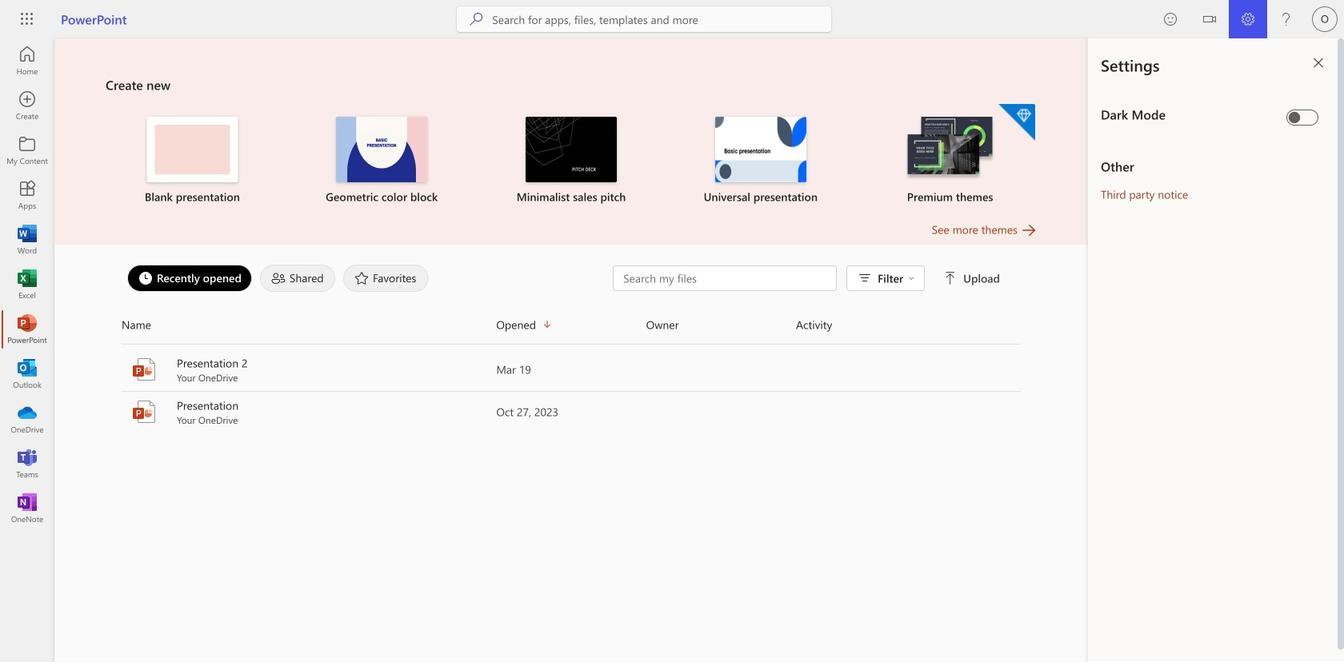 Task type: locate. For each thing, give the bounding box(es) containing it.
2 tab from the left
[[256, 265, 339, 292]]

1 horizontal spatial powerpoint image
[[131, 357, 157, 382]]

excel image
[[19, 277, 35, 293]]

1 vertical spatial powerpoint image
[[131, 357, 157, 382]]

navigation
[[0, 38, 54, 531]]

Search box. Suggestions appear as you type. search field
[[492, 6, 831, 32]]

row
[[122, 312, 1021, 345]]

powerpoint image
[[19, 322, 35, 338], [131, 357, 157, 382]]

list
[[106, 102, 1037, 221]]

name presentation 2 cell
[[122, 355, 496, 384]]

banner
[[0, 0, 1344, 41]]

region
[[1040, 38, 1344, 662], [1088, 38, 1344, 662]]

Search my files text field
[[622, 270, 828, 286]]

powerpoint image inside name presentation 2 cell
[[131, 357, 157, 382]]

onenote image
[[19, 501, 35, 517]]

application
[[0, 38, 1088, 662]]

main content
[[54, 38, 1088, 434]]

recently opened element
[[127, 265, 252, 292]]

outlook image
[[19, 366, 35, 382]]

minimalist sales pitch element
[[486, 117, 656, 205]]

universal presentation image
[[715, 117, 806, 182]]

create image
[[19, 98, 35, 114]]

0 horizontal spatial powerpoint image
[[19, 322, 35, 338]]

tab list
[[123, 261, 613, 296]]

minimalist sales pitch image
[[526, 117, 617, 182]]

powerpoint image up powerpoint image
[[131, 357, 157, 382]]

powerpoint image down excel image
[[19, 322, 35, 338]]

tab
[[123, 265, 256, 292], [256, 265, 339, 292], [339, 265, 432, 292]]

displaying 2 out of 11 files. status
[[613, 266, 1003, 291]]

None search field
[[457, 6, 831, 32]]

0 vertical spatial powerpoint image
[[19, 322, 35, 338]]

word image
[[19, 232, 35, 248]]

premium templates diamond image
[[998, 104, 1035, 141]]



Task type: vqa. For each thing, say whether or not it's contained in the screenshot.
Name Test cell
no



Task type: describe. For each thing, give the bounding box(es) containing it.
shared element
[[260, 265, 335, 292]]

apps image
[[19, 187, 35, 203]]

activity, column 4 of 4 column header
[[796, 312, 1021, 338]]

premium themes element
[[865, 104, 1035, 205]]

1 region from the left
[[1040, 38, 1344, 662]]

name presentation cell
[[122, 398, 496, 426]]

powerpoint image
[[131, 399, 157, 425]]

geometric color block image
[[336, 117, 427, 182]]

home image
[[19, 53, 35, 69]]

dark mode element
[[1101, 106, 1280, 123]]

1 tab from the left
[[123, 265, 256, 292]]

geometric color block element
[[297, 117, 467, 205]]

my content image
[[19, 142, 35, 158]]

universal presentation element
[[676, 117, 846, 205]]

blank presentation element
[[107, 117, 277, 205]]

3 tab from the left
[[339, 265, 432, 292]]

premium themes image
[[905, 117, 996, 181]]

other element
[[1101, 158, 1325, 175]]

onedrive image
[[19, 411, 35, 427]]

favorites element
[[343, 265, 428, 292]]

teams image
[[19, 456, 35, 472]]

2 region from the left
[[1088, 38, 1344, 662]]



